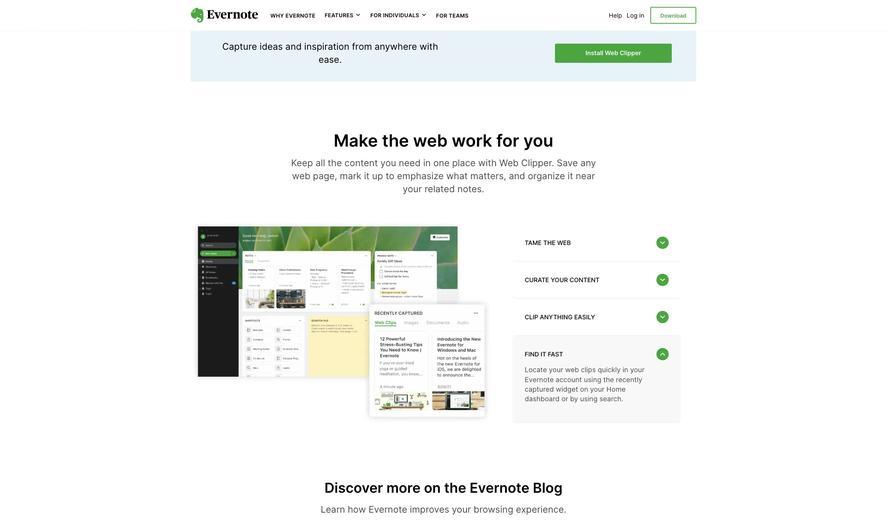 Task type: vqa. For each thing, say whether or not it's contained in the screenshot.
Web
yes



Task type: describe. For each thing, give the bounding box(es) containing it.
with inside keep all the content you need in one place with web clipper. save any web page, mark it up to emphasize what matters, and organize it near your related notes.
[[478, 158, 497, 169]]

page,
[[313, 170, 337, 182]]

from
[[352, 41, 372, 52]]

to
[[386, 170, 395, 182]]

your up "search."
[[590, 385, 605, 393]]

by
[[570, 395, 578, 403]]

log in
[[627, 11, 644, 19]]

0 horizontal spatial on
[[424, 480, 441, 497]]

matters,
[[470, 170, 506, 182]]

0 horizontal spatial it
[[364, 170, 370, 182]]

on inside "locate your web clips quickly in your evernote account using the recently captured widget on your home dashboard or by using search."
[[580, 385, 588, 393]]

locate your web clips quickly in your evernote account using the recently captured widget on your home dashboard or by using search.
[[525, 366, 645, 403]]

widget
[[556, 385, 578, 393]]

the inside keep all the content you need in one place with web clipper. save any web page, mark it up to emphasize what matters, and organize it near your related notes.
[[328, 158, 342, 169]]

for for for teams
[[436, 12, 447, 19]]

more
[[387, 480, 421, 497]]

any
[[581, 158, 596, 169]]

0 vertical spatial using
[[584, 376, 601, 384]]

ease.
[[319, 54, 342, 65]]

or
[[562, 395, 568, 403]]

the up learn how evernote improves your browsing experience.
[[444, 480, 466, 497]]

fast
[[548, 351, 563, 358]]

1 vertical spatial using
[[580, 395, 598, 403]]

blog
[[533, 480, 563, 497]]

learn
[[321, 504, 345, 515]]

experience.
[[516, 504, 567, 515]]

emphasize
[[397, 170, 444, 182]]

why evernote
[[270, 12, 316, 19]]

tame the web
[[525, 239, 571, 247]]

all
[[316, 158, 325, 169]]

up
[[372, 170, 383, 182]]

0 vertical spatial in
[[639, 11, 644, 19]]

0 vertical spatial you
[[524, 130, 553, 151]]

one
[[433, 158, 450, 169]]

browsing
[[474, 504, 513, 515]]

capture
[[222, 41, 257, 52]]

tame
[[525, 239, 542, 247]]

make
[[334, 130, 378, 151]]

features
[[325, 12, 354, 18]]

work
[[452, 130, 492, 151]]

captured
[[525, 385, 554, 393]]

make the web work for you
[[334, 130, 553, 151]]

web clip integration with evernote home image
[[191, 217, 497, 430]]

with inside capture ideas and inspiration from anywhere with ease.
[[420, 41, 438, 52]]

in inside "locate your web clips quickly in your evernote account using the recently captured widget on your home dashboard or by using search."
[[623, 366, 628, 374]]

download link
[[651, 7, 696, 24]]

the inside "locate your web clips quickly in your evernote account using the recently captured widget on your home dashboard or by using search."
[[603, 376, 614, 384]]

clips
[[581, 366, 596, 374]]

web inside keep all the content you need in one place with web clipper. save any web page, mark it up to emphasize what matters, and organize it near your related notes.
[[499, 158, 519, 169]]

search.
[[600, 395, 623, 403]]

related
[[425, 183, 455, 194]]

what
[[446, 170, 468, 182]]

find it fast
[[525, 351, 563, 358]]

inspiration
[[304, 41, 349, 52]]

help link
[[609, 11, 622, 19]]

download
[[661, 12, 686, 19]]



Task type: locate. For each thing, give the bounding box(es) containing it.
how
[[348, 504, 366, 515]]

0 horizontal spatial and
[[285, 41, 302, 52]]

web
[[413, 130, 448, 151], [292, 170, 310, 182], [557, 239, 571, 247], [565, 366, 579, 374]]

easily
[[574, 313, 595, 321]]

on right widget
[[580, 385, 588, 393]]

1 horizontal spatial you
[[524, 130, 553, 151]]

for teams
[[436, 12, 469, 19]]

0 vertical spatial content
[[345, 158, 378, 169]]

0 vertical spatial web
[[605, 49, 618, 57]]

web for tame
[[557, 239, 571, 247]]

in
[[639, 11, 644, 19], [423, 158, 431, 169], [623, 366, 628, 374]]

account
[[556, 376, 582, 384]]

log
[[627, 11, 638, 19]]

home
[[607, 385, 626, 393]]

mark
[[340, 170, 362, 182]]

install web clipper
[[586, 49, 641, 57]]

in right log
[[639, 11, 644, 19]]

1 horizontal spatial for
[[436, 12, 447, 19]]

and right ideas
[[285, 41, 302, 52]]

individuals
[[383, 12, 419, 18]]

in up emphasize
[[423, 158, 431, 169]]

keep
[[291, 158, 313, 169]]

1 horizontal spatial and
[[509, 170, 525, 182]]

clipper.
[[521, 158, 554, 169]]

help
[[609, 11, 622, 19]]

0 horizontal spatial web
[[499, 158, 519, 169]]

1 vertical spatial web
[[499, 158, 519, 169]]

save
[[557, 158, 578, 169]]

evernote up 'browsing'
[[470, 480, 530, 497]]

place
[[452, 158, 476, 169]]

1 vertical spatial content
[[570, 276, 600, 284]]

1 horizontal spatial in
[[623, 366, 628, 374]]

web for make
[[413, 130, 448, 151]]

your down fast
[[549, 366, 563, 374]]

evernote right why
[[286, 12, 316, 19]]

for
[[370, 12, 382, 18], [436, 12, 447, 19]]

1 vertical spatial in
[[423, 158, 431, 169]]

curate
[[525, 276, 549, 284]]

clip anything easily
[[525, 313, 595, 321]]

why
[[270, 12, 284, 19]]

it right find
[[541, 351, 546, 358]]

the down quickly
[[603, 376, 614, 384]]

your down emphasize
[[403, 183, 422, 194]]

dashboard
[[525, 395, 560, 403]]

for individuals
[[370, 12, 419, 18]]

0 horizontal spatial with
[[420, 41, 438, 52]]

for left individuals
[[370, 12, 382, 18]]

you up to
[[381, 158, 396, 169]]

anywhere
[[375, 41, 417, 52]]

0 vertical spatial and
[[285, 41, 302, 52]]

in inside keep all the content you need in one place with web clipper. save any web page, mark it up to emphasize what matters, and organize it near your related notes.
[[423, 158, 431, 169]]

1 horizontal spatial it
[[541, 351, 546, 358]]

ideas
[[260, 41, 283, 52]]

1 vertical spatial you
[[381, 158, 396, 169]]

on up improves at the bottom
[[424, 480, 441, 497]]

0 vertical spatial with
[[420, 41, 438, 52]]

1 vertical spatial and
[[509, 170, 525, 182]]

need
[[399, 158, 421, 169]]

for left teams
[[436, 12, 447, 19]]

teams
[[449, 12, 469, 19]]

content up easily
[[570, 276, 600, 284]]

web up one
[[413, 130, 448, 151]]

evernote
[[286, 12, 316, 19], [525, 376, 554, 384], [470, 480, 530, 497], [369, 504, 407, 515]]

install
[[586, 49, 603, 57]]

using
[[584, 376, 601, 384], [580, 395, 598, 403]]

0 vertical spatial on
[[580, 385, 588, 393]]

0 horizontal spatial for
[[370, 12, 382, 18]]

for individuals button
[[370, 11, 427, 19]]

web inside keep all the content you need in one place with web clipper. save any web page, mark it up to emphasize what matters, and organize it near your related notes.
[[292, 170, 310, 182]]

web down for
[[499, 158, 519, 169]]

your
[[403, 183, 422, 194], [551, 276, 568, 284], [549, 366, 563, 374], [630, 366, 645, 374], [590, 385, 605, 393], [452, 504, 471, 515]]

1 horizontal spatial web
[[605, 49, 618, 57]]

web
[[605, 49, 618, 57], [499, 158, 519, 169]]

features button
[[325, 11, 361, 19]]

evernote down more
[[369, 504, 407, 515]]

0 horizontal spatial in
[[423, 158, 431, 169]]

using down 'clips'
[[584, 376, 601, 384]]

the right tame
[[543, 239, 556, 247]]

2 horizontal spatial it
[[568, 170, 573, 182]]

install web clipper link
[[555, 44, 672, 63]]

0 horizontal spatial content
[[345, 158, 378, 169]]

capture ideas and inspiration from anywhere with ease.
[[222, 41, 438, 65]]

log in link
[[627, 11, 644, 19]]

1 vertical spatial with
[[478, 158, 497, 169]]

with up matters,
[[478, 158, 497, 169]]

it
[[364, 170, 370, 182], [568, 170, 573, 182], [541, 351, 546, 358]]

it left up
[[364, 170, 370, 182]]

for teams link
[[436, 11, 469, 19]]

content up mark
[[345, 158, 378, 169]]

for
[[496, 130, 519, 151]]

for inside 'button'
[[370, 12, 382, 18]]

anything
[[540, 313, 573, 321]]

web right tame
[[557, 239, 571, 247]]

and down clipper. on the top right of the page
[[509, 170, 525, 182]]

and inside keep all the content you need in one place with web clipper. save any web page, mark it up to emphasize what matters, and organize it near your related notes.
[[509, 170, 525, 182]]

web inside "locate your web clips quickly in your evernote account using the recently captured widget on your home dashboard or by using search."
[[565, 366, 579, 374]]

with right anywhere
[[420, 41, 438, 52]]

using right by
[[580, 395, 598, 403]]

your inside keep all the content you need in one place with web clipper. save any web page, mark it up to emphasize what matters, and organize it near your related notes.
[[403, 183, 422, 194]]

with
[[420, 41, 438, 52], [478, 158, 497, 169]]

why evernote link
[[270, 11, 316, 19]]

on
[[580, 385, 588, 393], [424, 480, 441, 497]]

recently
[[616, 376, 642, 384]]

clip
[[525, 313, 538, 321]]

1 horizontal spatial on
[[580, 385, 588, 393]]

discover
[[325, 480, 383, 497]]

locate
[[525, 366, 547, 374]]

keep all the content you need in one place with web clipper. save any web page, mark it up to emphasize what matters, and organize it near your related notes.
[[291, 158, 596, 194]]

your up recently
[[630, 366, 645, 374]]

organize
[[528, 170, 565, 182]]

your down 'discover more on the evernote blog'
[[452, 504, 471, 515]]

content
[[345, 158, 378, 169], [570, 276, 600, 284]]

you
[[524, 130, 553, 151], [381, 158, 396, 169]]

evernote logo image
[[191, 8, 258, 23]]

you inside keep all the content you need in one place with web clipper. save any web page, mark it up to emphasize what matters, and organize it near your related notes.
[[381, 158, 396, 169]]

web down keep
[[292, 170, 310, 182]]

evernote up captured
[[525, 376, 554, 384]]

content inside keep all the content you need in one place with web clipper. save any web page, mark it up to emphasize what matters, and organize it near your related notes.
[[345, 158, 378, 169]]

2 vertical spatial in
[[623, 366, 628, 374]]

for for for individuals
[[370, 12, 382, 18]]

your right curate
[[551, 276, 568, 284]]

the right all
[[328, 158, 342, 169]]

discover more on the evernote blog
[[325, 480, 563, 497]]

1 vertical spatial on
[[424, 480, 441, 497]]

and inside capture ideas and inspiration from anywhere with ease.
[[285, 41, 302, 52]]

web right install
[[605, 49, 618, 57]]

2 horizontal spatial in
[[639, 11, 644, 19]]

1 horizontal spatial content
[[570, 276, 600, 284]]

notes.
[[458, 183, 484, 194]]

1 horizontal spatial with
[[478, 158, 497, 169]]

0 horizontal spatial you
[[381, 158, 396, 169]]

web up account
[[565, 366, 579, 374]]

curate your content
[[525, 276, 600, 284]]

quickly
[[598, 366, 621, 374]]

it down save
[[568, 170, 573, 182]]

web for locate
[[565, 366, 579, 374]]

near
[[576, 170, 595, 182]]

the
[[382, 130, 409, 151], [328, 158, 342, 169], [543, 239, 556, 247], [603, 376, 614, 384], [444, 480, 466, 497]]

in up recently
[[623, 366, 628, 374]]

the up need
[[382, 130, 409, 151]]

evernote inside "locate your web clips quickly in your evernote account using the recently captured widget on your home dashboard or by using search."
[[525, 376, 554, 384]]

clipper
[[620, 49, 641, 57]]

improves
[[410, 504, 449, 515]]

learn how evernote improves your browsing experience.
[[321, 504, 567, 515]]

you up clipper. on the top right of the page
[[524, 130, 553, 151]]

find
[[525, 351, 539, 358]]



